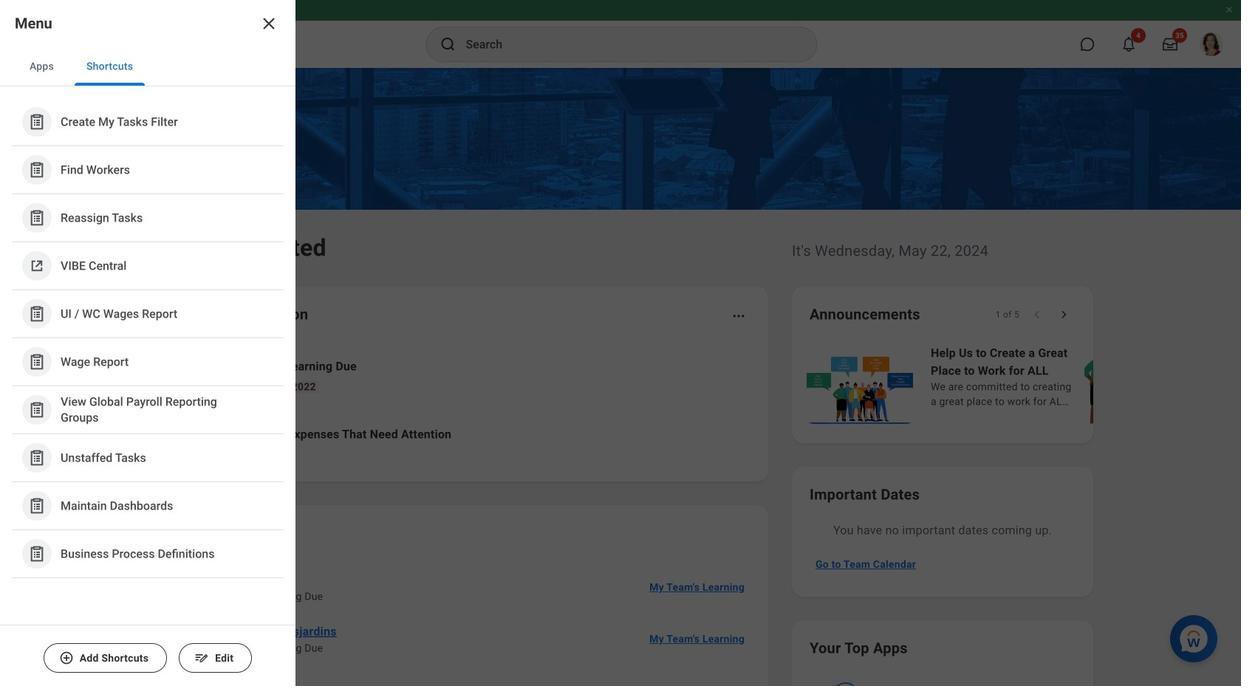 Task type: vqa. For each thing, say whether or not it's contained in the screenshot.
second ACADEMICS from the top
no



Task type: locate. For each thing, give the bounding box(es) containing it.
ext link image
[[28, 257, 46, 275]]

close environment banner image
[[1226, 5, 1234, 14]]

global navigation dialog
[[0, 0, 296, 687]]

clipboard image
[[28, 209, 46, 227], [28, 305, 46, 323], [28, 353, 46, 371], [28, 401, 46, 419]]

1 clipboard image from the top
[[28, 113, 46, 131]]

4 clipboard image from the top
[[28, 497, 46, 516]]

main content
[[0, 68, 1242, 687]]

chevron left small image
[[1030, 307, 1045, 322]]

clipboard image
[[28, 113, 46, 131], [28, 161, 46, 179], [28, 449, 46, 468], [28, 497, 46, 516], [28, 545, 46, 564]]

chevron right small image
[[1057, 307, 1072, 322]]

banner
[[0, 0, 1242, 68]]

inbox large image
[[1163, 37, 1178, 52]]

search image
[[439, 35, 457, 53]]

5 clipboard image from the top
[[28, 545, 46, 564]]

status
[[996, 309, 1020, 321]]

3 clipboard image from the top
[[28, 449, 46, 468]]

2 clipboard image from the top
[[28, 305, 46, 323]]

list
[[0, 86, 296, 591], [804, 343, 1242, 426], [166, 346, 751, 464], [166, 562, 751, 687]]

2 clipboard image from the top
[[28, 161, 46, 179]]

tab list
[[0, 47, 296, 86]]



Task type: describe. For each thing, give the bounding box(es) containing it.
book open image
[[187, 364, 209, 387]]

1 clipboard image from the top
[[28, 209, 46, 227]]

plus circle image
[[59, 651, 74, 666]]

3 clipboard image from the top
[[28, 353, 46, 371]]

text edit image
[[195, 651, 209, 666]]

dashboard expenses image
[[187, 424, 209, 446]]

x image
[[260, 15, 278, 33]]

notifications large image
[[1122, 37, 1137, 52]]

profile logan mcneil element
[[1192, 28, 1233, 61]]

4 clipboard image from the top
[[28, 401, 46, 419]]



